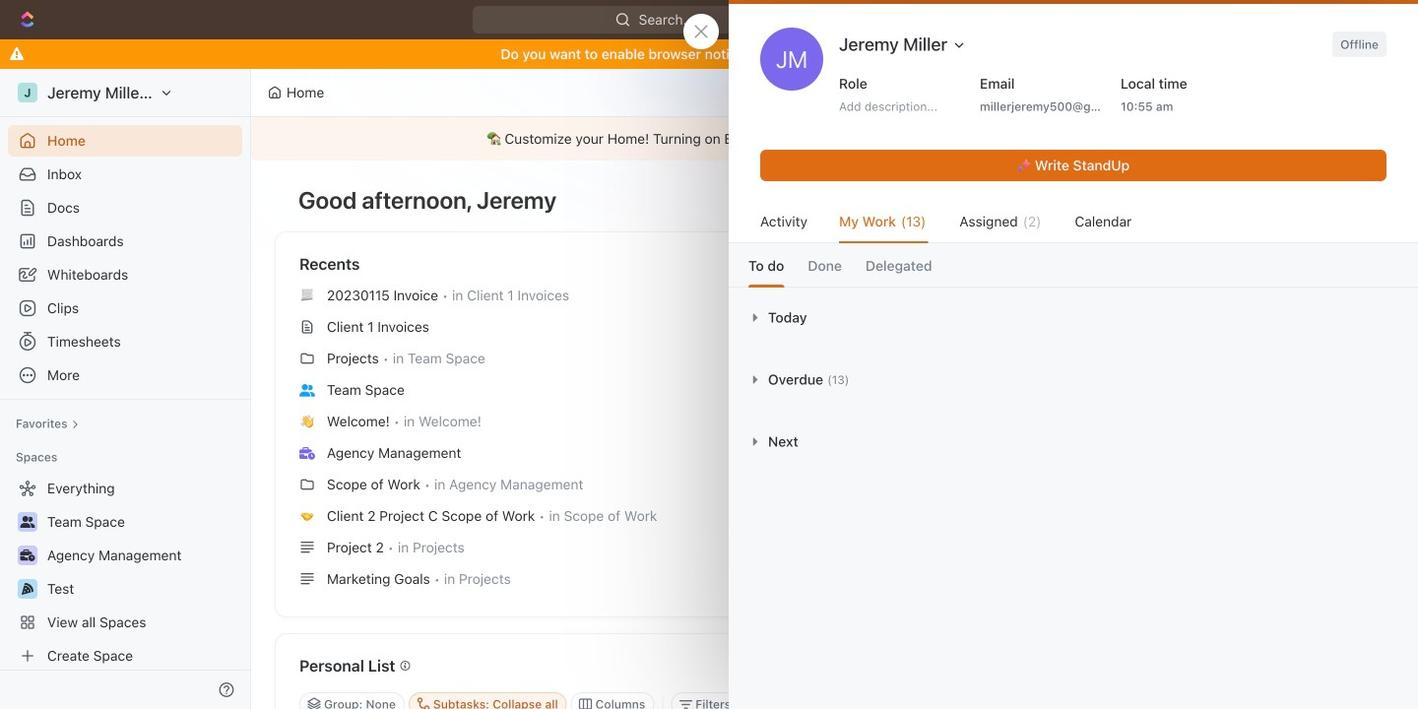 Task type: vqa. For each thing, say whether or not it's contained in the screenshot.
tree inside The Sidebar Navigation
yes



Task type: locate. For each thing, give the bounding box(es) containing it.
user group image
[[20, 516, 35, 528]]

business time image
[[299, 447, 315, 460]]

tab panel
[[729, 287, 1418, 473]]

alert
[[251, 117, 1418, 161]]

user group image
[[299, 384, 315, 397]]

tab list
[[729, 243, 1418, 287]]

tree
[[8, 473, 242, 672]]

jeremy miller's workspace, , element
[[18, 83, 37, 102]]

tree inside sidebar navigation
[[8, 473, 242, 672]]



Task type: describe. For each thing, give the bounding box(es) containing it.
sidebar navigation
[[0, 69, 255, 709]]

pizza slice image
[[22, 583, 33, 595]]

business time image
[[20, 550, 35, 561]]



